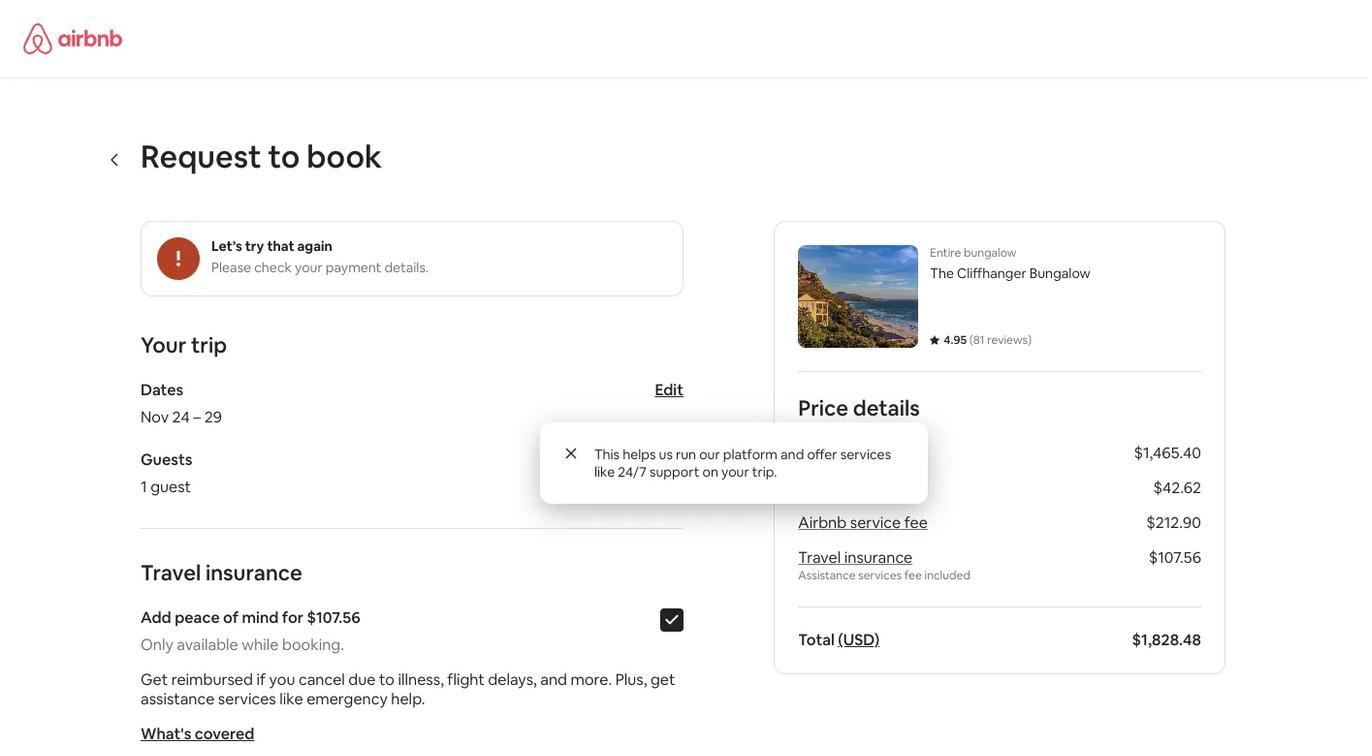 Task type: locate. For each thing, give the bounding box(es) containing it.
to right due on the bottom
[[379, 670, 395, 690]]

dates nov 24 – 29
[[141, 380, 222, 428]]

to left book
[[268, 137, 300, 176]]

1 vertical spatial edit
[[655, 450, 684, 470]]

nov
[[141, 407, 169, 428]]

add peace of mind for $107.56 only available while booking.
[[141, 608, 360, 655]]

cliffhanger
[[957, 265, 1026, 282]]

1 horizontal spatial your
[[721, 463, 749, 481]]

cancel
[[299, 670, 345, 690]]

1 horizontal spatial to
[[379, 670, 395, 690]]

group
[[141, 221, 684, 297]]

travel insurance up of
[[141, 559, 302, 587]]

airbnb
[[798, 513, 847, 533]]

0 vertical spatial edit button
[[655, 380, 684, 400]]

edit button right 24/7 on the left bottom of the page
[[655, 450, 684, 470]]

more.
[[571, 670, 612, 690]]

group containing let's try that again
[[141, 221, 684, 297]]

airbnb service fee
[[798, 513, 928, 533]]

reimbursed
[[171, 670, 253, 690]]

edit button for dates nov 24 – 29
[[655, 380, 684, 400]]

81
[[973, 333, 985, 348]]

your inside let's try that again please check your payment details.
[[295, 259, 323, 276]]

0 horizontal spatial your
[[295, 259, 323, 276]]

1 vertical spatial edit button
[[655, 450, 684, 470]]

$107.56 up booking.
[[307, 608, 360, 628]]

travel up add at the left bottom
[[141, 559, 201, 587]]

1 vertical spatial your
[[721, 463, 749, 481]]

1 edit button from the top
[[655, 380, 684, 400]]

edit right 24/7 on the left bottom of the page
[[655, 450, 684, 470]]

add
[[141, 608, 171, 628]]

fee
[[904, 513, 928, 533], [904, 568, 922, 584]]

$107.56
[[1149, 548, 1201, 568], [307, 608, 360, 628]]

2 edit button from the top
[[655, 450, 684, 470]]

1 fee from the top
[[904, 513, 928, 533]]

your down again
[[295, 259, 323, 276]]

0 vertical spatial fee
[[904, 513, 928, 533]]

1 vertical spatial fee
[[904, 568, 922, 584]]

airbnb service fee button
[[798, 513, 928, 533]]

services
[[840, 446, 891, 463], [858, 568, 902, 584], [218, 689, 276, 710]]

that
[[267, 238, 294, 255]]

–
[[193, 407, 201, 428]]

2 fee from the top
[[904, 568, 922, 584]]

bungalow
[[1029, 265, 1091, 282]]

edit for guests 1 guest
[[655, 450, 684, 470]]

5
[[870, 443, 879, 463]]

plus,
[[615, 670, 647, 690]]

0 vertical spatial like
[[594, 463, 615, 481]]

0 vertical spatial edit
[[655, 380, 684, 400]]

1 horizontal spatial like
[[594, 463, 615, 481]]

travel insurance
[[798, 548, 913, 568], [141, 559, 302, 587]]

0 horizontal spatial $107.56
[[307, 608, 360, 628]]

like left 24/7 on the left bottom of the page
[[594, 463, 615, 481]]

and inside 'get reimbursed if you cancel due to illness, flight delays, and more. plus, get assistance services like emergency help.'
[[540, 670, 567, 690]]

your right on
[[721, 463, 749, 481]]

check
[[254, 259, 292, 276]]

fee left included
[[904, 568, 922, 584]]

like inside 'get reimbursed if you cancel due to illness, flight delays, and more. plus, get assistance services like emergency help.'
[[279, 689, 303, 710]]

help.
[[391, 689, 425, 710]]

travel down the airbnb
[[798, 548, 841, 568]]

available
[[177, 635, 238, 655]]

like right if
[[279, 689, 303, 710]]

flight
[[447, 670, 485, 690]]

travel
[[798, 548, 841, 568], [141, 559, 201, 587]]

$1,828.48
[[1132, 630, 1201, 651]]

fee right "service"
[[904, 513, 928, 533]]

2 edit from the top
[[655, 450, 684, 470]]

1 edit from the top
[[655, 380, 684, 400]]

and
[[781, 446, 804, 463], [540, 670, 567, 690]]

(
[[969, 333, 973, 348]]

0 horizontal spatial to
[[268, 137, 300, 176]]

assistance
[[141, 689, 215, 710]]

1 vertical spatial like
[[279, 689, 303, 710]]

2 vertical spatial services
[[218, 689, 276, 710]]

again
[[297, 238, 332, 255]]

edit up the us in the bottom of the page
[[655, 380, 684, 400]]

like
[[594, 463, 615, 481], [279, 689, 303, 710]]

and left more.
[[540, 670, 567, 690]]

insurance up mind
[[205, 559, 302, 587]]

$293.08 x 5 nights
[[798, 443, 926, 463]]

29
[[204, 407, 222, 428]]

edit button up the us in the bottom of the page
[[655, 380, 684, 400]]

let's try that again please check your payment details.
[[211, 238, 429, 276]]

0 horizontal spatial travel
[[141, 559, 201, 587]]

to
[[268, 137, 300, 176], [379, 670, 395, 690]]

services inside 'get reimbursed if you cancel due to illness, flight delays, and more. plus, get assistance services like emergency help.'
[[218, 689, 276, 710]]

0 vertical spatial and
[[781, 446, 804, 463]]

travel insurance down airbnb service fee button
[[798, 548, 913, 568]]

1 horizontal spatial and
[[781, 446, 804, 463]]

0 vertical spatial to
[[268, 137, 300, 176]]

and left offer
[[781, 446, 804, 463]]

of
[[223, 608, 239, 628]]

what's covered
[[141, 724, 254, 745]]

emergency
[[306, 689, 388, 710]]

1 vertical spatial and
[[540, 670, 567, 690]]

back image
[[108, 152, 123, 167]]

24
[[172, 407, 190, 428]]

0 horizontal spatial and
[[540, 670, 567, 690]]

price breakdown dialog
[[540, 423, 928, 504]]

like inside this helps us run our platform and offer services like 24/7 support on your trip.
[[594, 463, 615, 481]]

dates
[[141, 380, 184, 400]]

$107.56 down $212.90
[[1149, 548, 1201, 568]]

edit button
[[655, 380, 684, 400], [655, 450, 684, 470]]

insurance
[[844, 548, 913, 568], [205, 559, 302, 587]]

our
[[699, 446, 720, 463]]

0 vertical spatial your
[[295, 259, 323, 276]]

only
[[141, 635, 173, 655]]

1 vertical spatial to
[[379, 670, 395, 690]]

edit
[[655, 380, 684, 400], [655, 450, 684, 470]]

1 vertical spatial $107.56
[[307, 608, 360, 628]]

insurance down "service"
[[844, 548, 913, 568]]

0 horizontal spatial like
[[279, 689, 303, 710]]

0 vertical spatial services
[[840, 446, 891, 463]]

try
[[245, 238, 264, 255]]

this
[[594, 446, 620, 463]]

reviews
[[987, 333, 1028, 348]]

24/7
[[618, 463, 647, 481]]

1 horizontal spatial $107.56
[[1149, 548, 1201, 568]]



Task type: vqa. For each thing, say whether or not it's contained in the screenshot.
leftmost 'personal'
no



Task type: describe. For each thing, give the bounding box(es) containing it.
(usd) button
[[838, 630, 880, 651]]

bungalow
[[964, 245, 1016, 261]]

get
[[650, 670, 675, 690]]

get reimbursed if you cancel due to illness, flight delays, and more. plus, get assistance services like emergency help.
[[141, 670, 675, 710]]

edit for dates nov 24 – 29
[[655, 380, 684, 400]]

details
[[853, 395, 920, 422]]

$42.62
[[1153, 478, 1201, 498]]

4.95 ( 81 reviews )
[[944, 333, 1032, 348]]

offer
[[807, 446, 837, 463]]

booking.
[[282, 635, 344, 655]]

travel insurance button
[[798, 548, 913, 568]]

your
[[141, 332, 186, 359]]

request to book
[[141, 137, 382, 176]]

trip.
[[752, 463, 777, 481]]

$1,465.40
[[1134, 443, 1201, 463]]

entire
[[930, 245, 961, 261]]

peace
[[175, 608, 220, 628]]

x
[[859, 443, 867, 463]]

nights
[[882, 443, 926, 463]]

while
[[242, 635, 279, 655]]

us
[[659, 446, 673, 463]]

4.95
[[944, 333, 967, 348]]

guests
[[141, 450, 192, 470]]

let's
[[211, 238, 242, 255]]

1 horizontal spatial insurance
[[844, 548, 913, 568]]

book
[[307, 137, 382, 176]]

1 vertical spatial services
[[858, 568, 902, 584]]

included
[[924, 568, 970, 584]]

get
[[141, 670, 168, 690]]

for
[[282, 608, 303, 628]]

assistance
[[798, 568, 856, 584]]

guest
[[150, 477, 191, 497]]

support
[[650, 463, 699, 481]]

price
[[798, 395, 848, 422]]

assistance services fee included
[[798, 568, 970, 584]]

on
[[702, 463, 718, 481]]

0 horizontal spatial insurance
[[205, 559, 302, 587]]

edit button for guests 1 guest
[[655, 450, 684, 470]]

you
[[269, 670, 295, 690]]

trip
[[191, 332, 227, 359]]

to inside 'get reimbursed if you cancel due to illness, flight delays, and more. plus, get assistance services like emergency help.'
[[379, 670, 395, 690]]

fee for service
[[904, 513, 928, 533]]

1
[[141, 477, 147, 497]]

(usd)
[[838, 630, 880, 651]]

the
[[930, 265, 954, 282]]

run
[[676, 446, 696, 463]]

services inside this helps us run our platform and offer services like 24/7 support on your trip.
[[840, 446, 891, 463]]

due
[[348, 670, 376, 690]]

$107.56 inside add peace of mind for $107.56 only available while booking.
[[307, 608, 360, 628]]

helps
[[623, 446, 656, 463]]

total (usd)
[[798, 630, 880, 651]]

details.
[[384, 259, 429, 276]]

0 vertical spatial $107.56
[[1149, 548, 1201, 568]]

$293.08
[[798, 443, 856, 463]]

if
[[256, 670, 266, 690]]

)
[[1028, 333, 1032, 348]]

entire bungalow the cliffhanger bungalow
[[930, 245, 1091, 282]]

1 horizontal spatial travel
[[798, 548, 841, 568]]

delays,
[[488, 670, 537, 690]]

what's covered button
[[141, 724, 254, 745]]

request
[[141, 137, 261, 176]]

please
[[211, 259, 251, 276]]

price details
[[798, 395, 920, 422]]

$212.90
[[1146, 513, 1201, 533]]

total
[[798, 630, 835, 651]]

fee for services
[[904, 568, 922, 584]]

1 horizontal spatial travel insurance
[[798, 548, 913, 568]]

illness,
[[398, 670, 444, 690]]

your trip
[[141, 332, 227, 359]]

payment
[[326, 259, 381, 276]]

this helps us run our platform and offer services like 24/7 support on your trip.
[[594, 446, 891, 481]]

guests 1 guest
[[141, 450, 192, 497]]

and inside this helps us run our platform and offer services like 24/7 support on your trip.
[[781, 446, 804, 463]]

your inside this helps us run our platform and offer services like 24/7 support on your trip.
[[721, 463, 749, 481]]

mind
[[242, 608, 279, 628]]

service
[[850, 513, 901, 533]]

0 horizontal spatial travel insurance
[[141, 559, 302, 587]]

platform
[[723, 446, 778, 463]]



